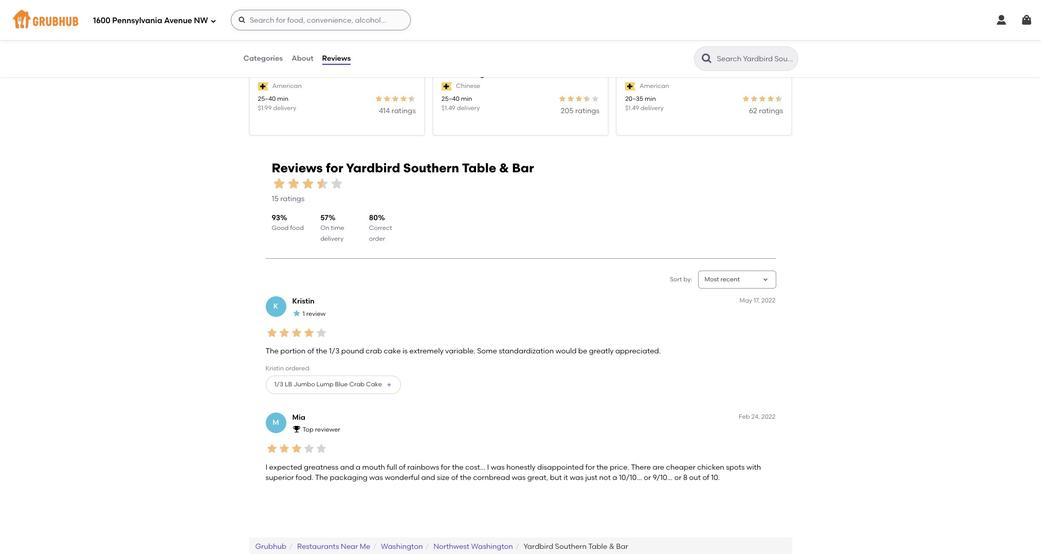 Task type: describe. For each thing, give the bounding box(es) containing it.
lb
[[285, 381, 292, 388]]

414 ratings
[[379, 106, 416, 115]]

1 vertical spatial table
[[589, 542, 608, 551]]

washington link
[[381, 542, 423, 551]]

reviews button
[[322, 40, 351, 77]]

was down mouth on the left of the page
[[369, 473, 383, 482]]

packaging
[[330, 473, 368, 482]]

subscription pass image for mcdonald's
[[258, 82, 268, 90]]

15 ratings
[[272, 195, 305, 203]]

it
[[564, 473, 568, 482]]

hard rock cafe link
[[626, 68, 784, 80]]

$1.49 for hard rock cafe
[[626, 104, 639, 111]]

62 ratings
[[749, 106, 784, 115]]

0 vertical spatial bar
[[512, 160, 534, 175]]

reviews for reviews
[[322, 54, 351, 63]]

extremely
[[410, 347, 444, 356]]

be
[[579, 347, 588, 356]]

are
[[653, 463, 665, 472]]

sort by:
[[670, 276, 693, 283]]

may
[[740, 297, 753, 304]]

cafe
[[670, 69, 690, 78]]

save this restaurant image
[[401, 1, 413, 14]]

but
[[550, 473, 562, 482]]

just
[[586, 473, 598, 482]]

the portion of the 1/3 pound crab cake is extremely variable. some standardization would be greatly appreciated.
[[266, 347, 661, 356]]

0 vertical spatial &
[[500, 160, 509, 175]]

62
[[749, 106, 758, 115]]

93
[[272, 213, 280, 222]]

review
[[306, 310, 326, 317]]

2022 for i expected greatness and a mouth full of rainbows for the cost... i was honestly disappointed for the price. there are cheaper chicken spots with superior food. the packaging was wonderful and size of the cornbread was great, but it was just not a 10/10... or 9/10... or 8 out of 10.
[[762, 413, 776, 420]]

most recent
[[705, 276, 740, 283]]

spots
[[726, 463, 745, 472]]

out
[[690, 473, 701, 482]]

was up cornbread
[[491, 463, 505, 472]]

delivery for p.f. chang's
[[457, 104, 480, 111]]

cornbread
[[473, 473, 510, 482]]

2 i from the left
[[487, 463, 489, 472]]

Sort by: field
[[705, 275, 740, 284]]

10/10...
[[619, 473, 642, 482]]

time
[[331, 224, 344, 232]]

wonderful
[[385, 473, 420, 482]]

9/10...
[[653, 473, 673, 482]]

1 horizontal spatial for
[[441, 463, 451, 472]]

greatly
[[589, 347, 614, 356]]

0 horizontal spatial for
[[326, 160, 343, 175]]

not
[[600, 473, 611, 482]]

kristin for kristin
[[292, 297, 315, 306]]

about
[[292, 54, 314, 63]]

cake
[[384, 347, 401, 356]]

$1.99
[[258, 104, 272, 111]]

80
[[369, 213, 378, 222]]

0 horizontal spatial yardbird
[[346, 160, 400, 175]]

i expected greatness and a mouth full of rainbows for the cost... i was honestly disappointed for the price. there are cheaper chicken spots with superior food. the packaging was wonderful and size of the cornbread was great, but it was just not a 10/10... or 9/10... or 8 out of 10.
[[266, 463, 762, 482]]

m
[[273, 418, 279, 427]]

appreciated.
[[616, 347, 661, 356]]

0 horizontal spatial southern
[[403, 160, 459, 175]]

$1.49 for p.f. chang's
[[442, 104, 456, 111]]

main navigation navigation
[[0, 0, 1042, 40]]

1600
[[93, 16, 110, 25]]

p.f. chang's link
[[442, 68, 600, 80]]

ratings for mcdonald's
[[392, 106, 416, 115]]

the right "portion" at the left bottom of the page
[[316, 347, 328, 356]]

rainbows
[[408, 463, 439, 472]]

superior
[[266, 473, 294, 482]]

hard rock cafe logo image
[[617, 0, 792, 78]]

top
[[303, 426, 314, 433]]

p.f. chang's
[[442, 69, 491, 78]]

by:
[[684, 276, 693, 283]]

the left "cost..."
[[452, 463, 464, 472]]

plus icon image
[[386, 382, 392, 388]]

cheaper
[[666, 463, 696, 472]]

grubhub
[[255, 542, 287, 551]]

1 or from the left
[[644, 473, 651, 482]]

chicken
[[698, 463, 725, 472]]

of left '10.'
[[703, 473, 710, 482]]

full
[[387, 463, 397, 472]]

1 horizontal spatial svg image
[[996, 14, 1008, 26]]

the up not
[[597, 463, 608, 472]]

ratings for p.f. chang's
[[576, 106, 600, 115]]

15
[[272, 195, 279, 203]]

great,
[[528, 473, 549, 482]]

food
[[290, 224, 304, 232]]

25–40 for mcdonald's
[[258, 95, 276, 103]]

was down honestly
[[512, 473, 526, 482]]

variable.
[[446, 347, 476, 356]]

portion
[[280, 347, 306, 356]]

american for hard rock cafe
[[640, 82, 669, 89]]

20–35
[[626, 95, 644, 103]]

subscription pass image for p.f. chang's
[[442, 82, 452, 90]]

with
[[747, 463, 762, 472]]

chinese
[[456, 82, 481, 89]]

kristin for kristin ordered:
[[266, 364, 284, 372]]

crab
[[366, 347, 382, 356]]

categories
[[244, 54, 283, 63]]

greatness
[[304, 463, 339, 472]]

delivery for mcdonald's
[[273, 104, 296, 111]]

1 horizontal spatial svg image
[[1021, 14, 1033, 26]]

1 vertical spatial &
[[609, 542, 615, 551]]

Search Yardbird Southern Table & Bar search field
[[716, 54, 795, 64]]

lump
[[317, 381, 334, 388]]

caret down icon image
[[762, 276, 770, 284]]

some
[[477, 347, 497, 356]]

25–40 min $1.49 delivery
[[442, 95, 480, 111]]

25–40 min $1.99 delivery
[[258, 95, 296, 111]]

mcdonald's
[[258, 69, 306, 78]]

good
[[272, 224, 289, 232]]

reviews for reviews for yardbird southern table & bar
[[272, 160, 323, 175]]

disappointed
[[538, 463, 584, 472]]

of right size
[[452, 473, 458, 482]]

order
[[369, 235, 385, 242]]



Task type: vqa. For each thing, say whether or not it's contained in the screenshot.
great,
yes



Task type: locate. For each thing, give the bounding box(es) containing it.
delivery down chinese
[[457, 104, 480, 111]]

ratings right 205
[[576, 106, 600, 115]]

restaurants near me link
[[297, 542, 371, 551]]

1 vertical spatial 2022
[[762, 413, 776, 420]]

2 25–40 from the left
[[442, 95, 460, 103]]

categories button
[[243, 40, 284, 77]]

feb 24, 2022
[[739, 413, 776, 420]]

for up just
[[586, 463, 595, 472]]

ratings
[[392, 106, 416, 115], [576, 106, 600, 115], [759, 106, 784, 115], [280, 195, 305, 203]]

1 horizontal spatial southern
[[555, 542, 587, 551]]

american down hard rock cafe
[[640, 82, 669, 89]]

for up 57
[[326, 160, 343, 175]]

ratings right 414
[[392, 106, 416, 115]]

ratings for hard rock cafe
[[759, 106, 784, 115]]

min right 20–35 on the right top
[[645, 95, 656, 103]]

northwest
[[434, 542, 470, 551]]

0 horizontal spatial table
[[462, 160, 497, 175]]

american
[[272, 82, 302, 89], [640, 82, 669, 89]]

reviews up mcdonald's link
[[322, 54, 351, 63]]

1 review
[[303, 310, 326, 317]]

25–40 up $1.99
[[258, 95, 276, 103]]

0 vertical spatial and
[[340, 463, 354, 472]]

subscription pass image up 20–35 on the right top
[[626, 82, 636, 90]]

kristin up 1 on the bottom left of page
[[292, 297, 315, 306]]

on
[[321, 224, 330, 232]]

washington right "northwest"
[[471, 542, 513, 551]]

crab
[[349, 381, 365, 388]]

1 vertical spatial the
[[315, 473, 328, 482]]

1/3
[[329, 347, 340, 356], [274, 381, 283, 388]]

reviews up 15 ratings
[[272, 160, 323, 175]]

1 horizontal spatial kristin
[[292, 297, 315, 306]]

and up packaging
[[340, 463, 354, 472]]

17,
[[754, 297, 760, 304]]

sort
[[670, 276, 682, 283]]

2 $1.49 from the left
[[626, 104, 639, 111]]

3 subscription pass image from the left
[[626, 82, 636, 90]]

1 horizontal spatial yardbird
[[524, 542, 554, 551]]

1 horizontal spatial i
[[487, 463, 489, 472]]

reviews
[[322, 54, 351, 63], [272, 160, 323, 175]]

food.
[[296, 473, 314, 482]]

subscription pass image down p.f.
[[442, 82, 452, 90]]

414
[[379, 106, 390, 115]]

0 horizontal spatial subscription pass image
[[258, 82, 268, 90]]

0 horizontal spatial washington
[[381, 542, 423, 551]]

8
[[684, 473, 688, 482]]

min inside 25–40 min $1.49 delivery
[[461, 95, 472, 103]]

ratings right the 15
[[280, 195, 305, 203]]

0 vertical spatial 1/3
[[329, 347, 340, 356]]

25–40 down chinese
[[442, 95, 460, 103]]

0 vertical spatial kristin
[[292, 297, 315, 306]]

i up cornbread
[[487, 463, 489, 472]]

1 vertical spatial kristin
[[266, 364, 284, 372]]

Search for food, convenience, alcohol... search field
[[231, 10, 411, 30]]

i up 'superior'
[[266, 463, 268, 472]]

0 horizontal spatial or
[[644, 473, 651, 482]]

p.f. chang's  logo image
[[434, 0, 608, 78]]

1 horizontal spatial bar
[[617, 542, 629, 551]]

1/3 inside button
[[274, 381, 283, 388]]

star icon image
[[375, 95, 383, 103], [383, 95, 391, 103], [391, 95, 400, 103], [400, 95, 408, 103], [408, 95, 416, 103], [408, 95, 416, 103], [559, 95, 567, 103], [567, 95, 575, 103], [575, 95, 583, 103], [583, 95, 592, 103], [583, 95, 592, 103], [592, 95, 600, 103], [743, 95, 751, 103], [751, 95, 759, 103], [759, 95, 767, 103], [767, 95, 775, 103], [775, 95, 784, 103], [775, 95, 784, 103], [272, 177, 286, 191], [286, 177, 301, 191], [301, 177, 315, 191], [315, 177, 329, 191], [315, 177, 329, 191], [329, 177, 344, 191], [292, 309, 301, 317], [266, 327, 278, 339], [278, 327, 290, 339], [290, 327, 303, 339], [303, 327, 315, 339], [315, 327, 327, 339], [266, 443, 278, 455], [278, 443, 290, 455], [290, 443, 303, 455], [303, 443, 315, 455], [315, 443, 327, 455]]

or down there
[[644, 473, 651, 482]]

57
[[321, 213, 329, 222]]

delivery inside 25–40 min $1.49 delivery
[[457, 104, 480, 111]]

most
[[705, 276, 719, 283]]

1 horizontal spatial min
[[461, 95, 472, 103]]

1/3 lb jumbo lump blue crab cake button
[[266, 375, 401, 394]]

1 horizontal spatial washington
[[471, 542, 513, 551]]

mouth
[[362, 463, 385, 472]]

svg image
[[1021, 14, 1033, 26], [238, 16, 246, 24]]

yardbird southern table & bar link
[[524, 542, 629, 551]]

min inside 20–35 min $1.49 delivery
[[645, 95, 656, 103]]

chang's
[[458, 69, 491, 78]]

1 horizontal spatial or
[[675, 473, 682, 482]]

0 horizontal spatial &
[[500, 160, 509, 175]]

2 min from the left
[[461, 95, 472, 103]]

of
[[307, 347, 314, 356], [399, 463, 406, 472], [452, 473, 458, 482], [703, 473, 710, 482]]

delivery down time
[[321, 235, 344, 242]]

1 vertical spatial reviews
[[272, 160, 323, 175]]

cake
[[366, 381, 382, 388]]

1/3 left pound
[[329, 347, 340, 356]]

0 vertical spatial southern
[[403, 160, 459, 175]]

1 25–40 from the left
[[258, 95, 276, 103]]

kristin ordered:
[[266, 364, 311, 372]]

0 horizontal spatial bar
[[512, 160, 534, 175]]

reviews inside "reviews" button
[[322, 54, 351, 63]]

1 horizontal spatial 1/3
[[329, 347, 340, 356]]

american down mcdonald's
[[272, 82, 302, 89]]

0 vertical spatial the
[[266, 347, 279, 356]]

0 horizontal spatial the
[[266, 347, 279, 356]]

25–40 inside 25–40 min $1.49 delivery
[[442, 95, 460, 103]]

1
[[303, 310, 305, 317]]

0 horizontal spatial kristin
[[266, 364, 284, 372]]

delivery for hard rock cafe
[[641, 104, 664, 111]]

grubhub link
[[255, 542, 287, 551]]

2 american from the left
[[640, 82, 669, 89]]

1 horizontal spatial $1.49
[[626, 104, 639, 111]]

for
[[326, 160, 343, 175], [441, 463, 451, 472], [586, 463, 595, 472]]

$1.49 down p.f.
[[442, 104, 456, 111]]

standardization
[[499, 347, 554, 356]]

the down "cost..."
[[460, 473, 472, 482]]

washington
[[381, 542, 423, 551], [471, 542, 513, 551]]

0 horizontal spatial and
[[340, 463, 354, 472]]

cost...
[[465, 463, 486, 472]]

0 horizontal spatial $1.49
[[442, 104, 456, 111]]

delivery inside 57 on time delivery
[[321, 235, 344, 242]]

0 vertical spatial a
[[356, 463, 361, 472]]

correct
[[369, 224, 392, 232]]

min for hard rock cafe
[[645, 95, 656, 103]]

svg image
[[996, 14, 1008, 26], [210, 18, 216, 24]]

205 ratings
[[561, 106, 600, 115]]

expected
[[269, 463, 302, 472]]

0 horizontal spatial american
[[272, 82, 302, 89]]

2 washington from the left
[[471, 542, 513, 551]]

57 on time delivery
[[321, 213, 344, 242]]

2 horizontal spatial for
[[586, 463, 595, 472]]

of right "portion" at the left bottom of the page
[[307, 347, 314, 356]]

ratings right 62
[[759, 106, 784, 115]]

0 horizontal spatial a
[[356, 463, 361, 472]]

or
[[644, 473, 651, 482], [675, 473, 682, 482]]

kristin left ordered:
[[266, 364, 284, 372]]

10.
[[711, 473, 720, 482]]

0 horizontal spatial 1/3
[[274, 381, 283, 388]]

the
[[266, 347, 279, 356], [315, 473, 328, 482]]

25–40 for p.f. chang's
[[442, 95, 460, 103]]

mia
[[292, 413, 306, 422]]

restaurants
[[297, 542, 339, 551]]

blue
[[335, 381, 348, 388]]

delivery right $1.99
[[273, 104, 296, 111]]

1 min from the left
[[277, 95, 289, 103]]

20–35 min $1.49 delivery
[[626, 95, 664, 111]]

avenue
[[164, 16, 192, 25]]

min inside 25–40 min $1.99 delivery
[[277, 95, 289, 103]]

1 subscription pass image from the left
[[258, 82, 268, 90]]

washington right me
[[381, 542, 423, 551]]

24,
[[752, 413, 760, 420]]

1 horizontal spatial 25–40
[[442, 95, 460, 103]]

1 horizontal spatial a
[[613, 473, 618, 482]]

or left the 8
[[675, 473, 682, 482]]

1 vertical spatial yardbird
[[524, 542, 554, 551]]

1 american from the left
[[272, 82, 302, 89]]

1 horizontal spatial american
[[640, 82, 669, 89]]

of right full
[[399, 463, 406, 472]]

1 2022 from the top
[[762, 297, 776, 304]]

jumbo
[[294, 381, 315, 388]]

93 good food
[[272, 213, 304, 232]]

hard
[[626, 69, 646, 78]]

1 vertical spatial 1/3
[[274, 381, 283, 388]]

pound
[[341, 347, 364, 356]]

rock
[[648, 69, 668, 78]]

the left "portion" at the left bottom of the page
[[266, 347, 279, 356]]

2 subscription pass image from the left
[[442, 82, 452, 90]]

2022 for the portion of the 1/3 pound crab cake is extremely variable. some standardization would be greatly appreciated.
[[762, 297, 776, 304]]

$1.49 inside 20–35 min $1.49 delivery
[[626, 104, 639, 111]]

hard rock cafe
[[626, 69, 690, 78]]

$1.49 down 20–35 on the right top
[[626, 104, 639, 111]]

subscription pass image
[[258, 82, 268, 90], [442, 82, 452, 90], [626, 82, 636, 90]]

1 washington from the left
[[381, 542, 423, 551]]

mcdonald's link
[[258, 68, 416, 80]]

for up size
[[441, 463, 451, 472]]

$1.49 inside 25–40 min $1.49 delivery
[[442, 104, 456, 111]]

ordered:
[[285, 364, 311, 372]]

1 horizontal spatial table
[[589, 542, 608, 551]]

0 horizontal spatial svg image
[[238, 16, 246, 24]]

subscription pass image for hard rock cafe
[[626, 82, 636, 90]]

about button
[[291, 40, 314, 77]]

2 horizontal spatial subscription pass image
[[626, 82, 636, 90]]

save this restaurant button
[[398, 0, 416, 17]]

0 vertical spatial table
[[462, 160, 497, 175]]

reviews for yardbird southern table & bar
[[272, 160, 534, 175]]

0 vertical spatial yardbird
[[346, 160, 400, 175]]

1 horizontal spatial subscription pass image
[[442, 82, 452, 90]]

3 min from the left
[[645, 95, 656, 103]]

mcdonald's logo image
[[303, 0, 371, 60]]

1/3 lb jumbo lump blue crab cake
[[274, 381, 382, 388]]

yardbird southern table & bar
[[524, 542, 629, 551]]

2022 right 24,
[[762, 413, 776, 420]]

top reviewer
[[303, 426, 340, 433]]

1 vertical spatial southern
[[555, 542, 587, 551]]

min for p.f. chang's
[[461, 95, 472, 103]]

0 vertical spatial 2022
[[762, 297, 776, 304]]

min down chinese
[[461, 95, 472, 103]]

me
[[360, 542, 371, 551]]

may 17, 2022
[[740, 297, 776, 304]]

&
[[500, 160, 509, 175], [609, 542, 615, 551]]

0 horizontal spatial 25–40
[[258, 95, 276, 103]]

1 i from the left
[[266, 463, 268, 472]]

2 2022 from the top
[[762, 413, 776, 420]]

a up packaging
[[356, 463, 361, 472]]

0 vertical spatial reviews
[[322, 54, 351, 63]]

trophy icon image
[[292, 425, 301, 433]]

the inside i expected greatness and a mouth full of rainbows for the cost... i was honestly disappointed for the price. there are cheaper chicken spots with superior food. the packaging was wonderful and size of the cornbread was great, but it was just not a 10/10... or 9/10... or 8 out of 10.
[[315, 473, 328, 482]]

price.
[[610, 463, 630, 472]]

80 correct order
[[369, 213, 392, 242]]

pennsylvania
[[112, 16, 162, 25]]

0 horizontal spatial i
[[266, 463, 268, 472]]

delivery inside 25–40 min $1.99 delivery
[[273, 104, 296, 111]]

yardbird
[[346, 160, 400, 175], [524, 542, 554, 551]]

restaurants near me
[[297, 542, 371, 551]]

1/3 left the lb
[[274, 381, 283, 388]]

size
[[437, 473, 450, 482]]

search icon image
[[701, 52, 713, 65]]

0 horizontal spatial min
[[277, 95, 289, 103]]

the down greatness at the bottom left
[[315, 473, 328, 482]]

2 horizontal spatial min
[[645, 95, 656, 103]]

and down rainbows
[[422, 473, 435, 482]]

delivery down 20–35 on the right top
[[641, 104, 664, 111]]

1 vertical spatial a
[[613, 473, 618, 482]]

subscription pass image up $1.99
[[258, 82, 268, 90]]

1 vertical spatial and
[[422, 473, 435, 482]]

k
[[274, 302, 278, 311]]

min for mcdonald's
[[277, 95, 289, 103]]

0 horizontal spatial svg image
[[210, 18, 216, 24]]

honestly
[[507, 463, 536, 472]]

1 horizontal spatial &
[[609, 542, 615, 551]]

american for mcdonald's
[[272, 82, 302, 89]]

2022 right 17,
[[762, 297, 776, 304]]

2 or from the left
[[675, 473, 682, 482]]

delivery inside 20–35 min $1.49 delivery
[[641, 104, 664, 111]]

1 $1.49 from the left
[[442, 104, 456, 111]]

25–40 inside 25–40 min $1.99 delivery
[[258, 95, 276, 103]]

northwest washington
[[434, 542, 513, 551]]

a right not
[[613, 473, 618, 482]]

there
[[631, 463, 651, 472]]

1 horizontal spatial and
[[422, 473, 435, 482]]

was right it
[[570, 473, 584, 482]]

1 vertical spatial bar
[[617, 542, 629, 551]]

1 horizontal spatial the
[[315, 473, 328, 482]]

is
[[403, 347, 408, 356]]

would
[[556, 347, 577, 356]]

min down mcdonald's
[[277, 95, 289, 103]]



